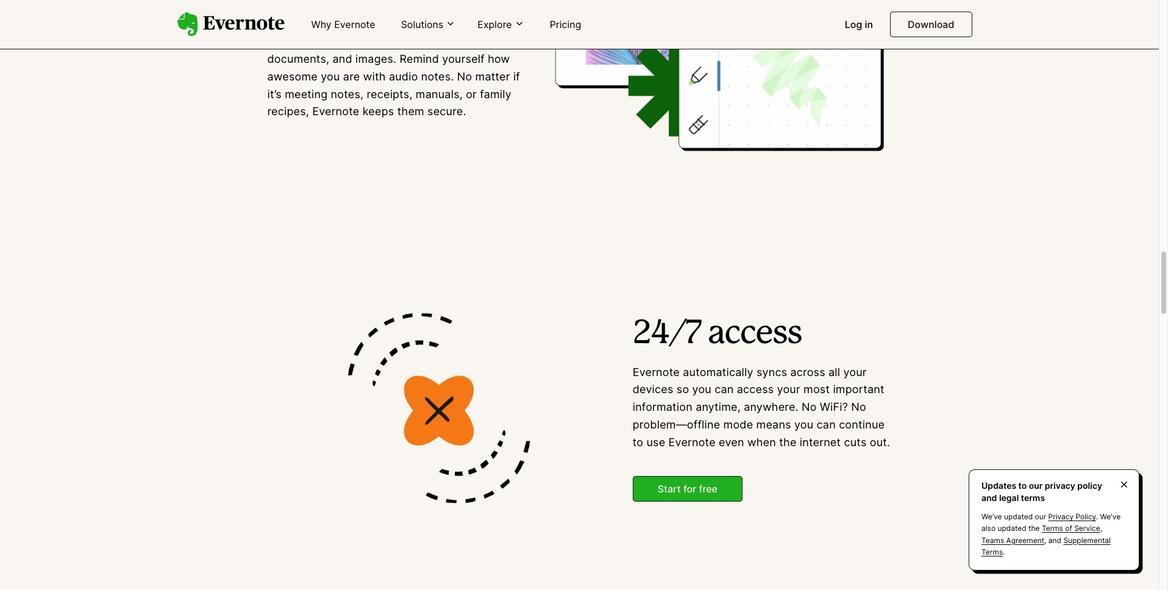 Task type: describe. For each thing, give the bounding box(es) containing it.
family
[[480, 88, 512, 100]]

devices
[[633, 383, 674, 396]]

to inside updates to our privacy policy and legal terms
[[1019, 481, 1028, 491]]

your inside . scan and store your important files, documents, and images. remind yourself how awesome you are with audio notes. no matter if it's meeting notes, receipts, manuals, or family recipes, evernote keeps them secure.
[[394, 35, 417, 48]]

wifi?
[[820, 401, 849, 414]]

cuts
[[845, 436, 867, 449]]

0 vertical spatial ,
[[1101, 524, 1103, 533]]

no-signal illustration image
[[268, 257, 611, 560]]

notes.
[[421, 70, 454, 83]]

it's
[[268, 88, 282, 100]]

legal
[[1000, 493, 1020, 503]]

2 vertical spatial you
[[795, 419, 814, 431]]

mode
[[724, 419, 754, 431]]

harness
[[268, 17, 311, 30]]

terms of service link
[[1043, 524, 1101, 533]]

capture
[[356, 0, 396, 13]]

24/7
[[633, 319, 702, 349]]

use
[[647, 436, 666, 449]]

free
[[699, 483, 718, 495]]

terms inside terms of service , teams agreement , and
[[1043, 524, 1064, 533]]

words.
[[478, 0, 514, 13]]

also
[[982, 524, 996, 533]]

of inside terms of service , teams agreement , and
[[1066, 524, 1073, 533]]

the up store
[[385, 17, 402, 30]]

means
[[757, 419, 792, 431]]

of inside use evernote to capture more than just words. harness the power of the internet with
[[371, 17, 381, 30]]

supplemental terms link
[[982, 536, 1112, 557]]

why evernote link
[[304, 13, 383, 37]]

evernote up devices
[[633, 366, 680, 379]]

secure.
[[428, 105, 466, 118]]

0 horizontal spatial can
[[715, 383, 734, 396]]

clipper
[[268, 35, 305, 48]]

yourself
[[443, 53, 485, 65]]

privacy policy link
[[1049, 513, 1097, 522]]

most
[[804, 383, 830, 396]]

with inside . scan and store your important files, documents, and images. remind yourself how awesome you are with audio notes. no matter if it's meeting notes, receipts, manuals, or family recipes, evernote keeps them secure.
[[363, 70, 386, 83]]

for
[[684, 483, 697, 495]]

0 vertical spatial access
[[709, 319, 802, 349]]

and down power
[[340, 35, 360, 48]]

supplemental
[[1064, 536, 1112, 545]]

log in
[[845, 18, 874, 31]]

. we've also updated the
[[982, 513, 1121, 533]]

solutions button
[[398, 18, 460, 31]]

download link
[[891, 12, 973, 37]]

we've updated our privacy policy
[[982, 513, 1097, 522]]

evernote inside . scan and store your important files, documents, and images. remind yourself how awesome you are with audio notes. no matter if it's meeting notes, receipts, manuals, or family recipes, evernote keeps them secure.
[[313, 105, 360, 118]]

web clipper
[[268, 17, 499, 48]]

automatically
[[683, 366, 754, 379]]

2 vertical spatial .
[[1004, 548, 1006, 557]]

log in link
[[838, 13, 881, 37]]

the inside . we've also updated the
[[1029, 524, 1041, 533]]

we've inside . we've also updated the
[[1101, 513, 1121, 522]]

problem—offline
[[633, 419, 721, 431]]

than
[[429, 0, 453, 13]]

supplemental terms
[[982, 536, 1112, 557]]

scan
[[311, 35, 337, 48]]

terms
[[1022, 493, 1046, 503]]

the up scan
[[314, 17, 332, 30]]

notes,
[[331, 88, 364, 100]]

download
[[908, 18, 955, 31]]

our for privacy
[[1036, 513, 1047, 522]]

our for privacy
[[1030, 481, 1044, 491]]

how
[[488, 53, 510, 65]]

to inside evernote automatically syncs across all your devices so you can access your most important information anytime, anywhere. no wifi? no problem—offline mode means you can continue to use evernote even when the internet cuts out.
[[633, 436, 644, 449]]

. for scan
[[305, 35, 308, 48]]

and inside terms of service , teams agreement , and
[[1049, 536, 1062, 545]]

receipts,
[[367, 88, 413, 100]]

internet inside evernote automatically syncs across all your devices so you can access your most important information anytime, anywhere. no wifi? no problem—offline mode means you can continue to use evernote even when the internet cuts out.
[[800, 436, 841, 449]]

even
[[719, 436, 745, 449]]

evernote logo image
[[177, 12, 285, 37]]

awesome
[[268, 70, 318, 83]]

start for free
[[658, 483, 718, 495]]

across
[[791, 366, 826, 379]]

if
[[514, 70, 520, 83]]

keeps
[[363, 105, 394, 118]]

2 vertical spatial your
[[778, 383, 801, 396]]

out.
[[870, 436, 891, 449]]

sketches screen image
[[549, 0, 892, 159]]

1 horizontal spatial you
[[693, 383, 712, 396]]

meeting
[[285, 88, 328, 100]]

the inside evernote automatically syncs across all your devices so you can access your most important information anytime, anywhere. no wifi? no problem—offline mode means you can continue to use evernote even when the internet cuts out.
[[780, 436, 797, 449]]

store
[[363, 35, 390, 48]]

terms of service , teams agreement , and
[[982, 524, 1103, 545]]

agreement
[[1007, 536, 1045, 545]]

. for we've
[[1097, 513, 1099, 522]]

you inside . scan and store your important files, documents, and images. remind yourself how awesome you are with audio notes. no matter if it's meeting notes, receipts, manuals, or family recipes, evernote keeps them secure.
[[321, 70, 340, 83]]

start for free link
[[633, 476, 743, 502]]



Task type: locate. For each thing, give the bounding box(es) containing it.
to up terms
[[1019, 481, 1028, 491]]

, up supplemental
[[1101, 524, 1103, 533]]

1 horizontal spatial no
[[802, 401, 817, 414]]

and down . we've also updated the
[[1049, 536, 1062, 545]]

updated inside . we've also updated the
[[998, 524, 1027, 533]]

1 horizontal spatial to
[[633, 436, 644, 449]]

0 vertical spatial your
[[394, 35, 417, 48]]

terms inside supplemental terms
[[982, 548, 1004, 557]]

information
[[633, 401, 693, 414]]

2 vertical spatial to
[[1019, 481, 1028, 491]]

1 horizontal spatial can
[[817, 419, 836, 431]]

terms
[[1043, 524, 1064, 533], [982, 548, 1004, 557]]

access up syncs
[[709, 319, 802, 349]]

1 horizontal spatial ,
[[1101, 524, 1103, 533]]

with down just
[[450, 17, 472, 30]]

web
[[475, 17, 499, 30]]

the down we've updated our privacy policy
[[1029, 524, 1041, 533]]

0 vertical spatial to
[[342, 0, 352, 13]]

our up terms of service , teams agreement , and
[[1036, 513, 1047, 522]]

evernote inside use evernote to capture more than just words. harness the power of the internet with
[[291, 0, 338, 13]]

can up anytime,
[[715, 383, 734, 396]]

1 horizontal spatial terms
[[1043, 524, 1064, 533]]

2 horizontal spatial your
[[844, 366, 867, 379]]

pricing
[[550, 18, 582, 31]]

important inside . scan and store your important files, documents, and images. remind yourself how awesome you are with audio notes. no matter if it's meeting notes, receipts, manuals, or family recipes, evernote keeps them secure.
[[420, 35, 472, 48]]

to left the use
[[633, 436, 644, 449]]

log
[[845, 18, 863, 31]]

1 vertical spatial terms
[[982, 548, 1004, 557]]

2 horizontal spatial .
[[1097, 513, 1099, 522]]

access up anywhere.
[[737, 383, 774, 396]]

0 vertical spatial can
[[715, 383, 734, 396]]

1 horizontal spatial with
[[450, 17, 472, 30]]

anywhere.
[[744, 401, 799, 414]]

why
[[311, 18, 332, 31]]

1 vertical spatial access
[[737, 383, 774, 396]]

updated down legal
[[1005, 513, 1034, 522]]

privacy
[[1049, 513, 1074, 522]]

1 vertical spatial our
[[1036, 513, 1047, 522]]

0 vertical spatial .
[[305, 35, 308, 48]]

explore button
[[474, 18, 528, 31]]

, down . we've also updated the
[[1045, 536, 1047, 545]]

evernote down notes,
[[313, 105, 360, 118]]

0 vertical spatial internet
[[405, 17, 446, 30]]

1 vertical spatial with
[[363, 70, 386, 83]]

evernote down problem—offline
[[669, 436, 716, 449]]

when
[[748, 436, 777, 449]]

access
[[709, 319, 802, 349], [737, 383, 774, 396]]

our inside updates to our privacy policy and legal terms
[[1030, 481, 1044, 491]]

1 vertical spatial .
[[1097, 513, 1099, 522]]

matter
[[476, 70, 510, 83]]

remind
[[400, 53, 439, 65]]

. inside . scan and store your important files, documents, and images. remind yourself how awesome you are with audio notes. no matter if it's meeting notes, receipts, manuals, or family recipes, evernote keeps them secure.
[[305, 35, 308, 48]]

1 horizontal spatial .
[[1004, 548, 1006, 557]]

evernote automatically syncs across all your devices so you can access your most important information anytime, anywhere. no wifi? no problem—offline mode means you can continue to use evernote even when the internet cuts out.
[[633, 366, 891, 449]]

0 horizontal spatial .
[[305, 35, 308, 48]]

updates
[[982, 481, 1017, 491]]

important down 'all'
[[834, 383, 885, 396]]

of down 'capture'
[[371, 17, 381, 30]]

anytime,
[[696, 401, 741, 414]]

1 we've from the left
[[982, 513, 1003, 522]]

policy
[[1076, 513, 1097, 522]]

of down privacy policy link
[[1066, 524, 1073, 533]]

0 horizontal spatial with
[[363, 70, 386, 83]]

images.
[[356, 53, 397, 65]]

to inside use evernote to capture more than just words. harness the power of the internet with
[[342, 0, 352, 13]]

1 horizontal spatial your
[[778, 383, 801, 396]]

. left scan
[[305, 35, 308, 48]]

teams agreement link
[[982, 536, 1045, 545]]

internet left the cuts
[[800, 436, 841, 449]]

policy
[[1078, 481, 1103, 491]]

1 vertical spatial updated
[[998, 524, 1027, 533]]

24/7 access
[[633, 319, 802, 349]]

you right so
[[693, 383, 712, 396]]

0 vertical spatial important
[[420, 35, 472, 48]]

1 horizontal spatial important
[[834, 383, 885, 396]]

0 vertical spatial our
[[1030, 481, 1044, 491]]

0 vertical spatial terms
[[1043, 524, 1064, 533]]

evernote up why
[[291, 0, 338, 13]]

terms down privacy
[[1043, 524, 1064, 533]]

are
[[343, 70, 360, 83]]

0 horizontal spatial no
[[457, 70, 472, 83]]

solutions
[[401, 18, 444, 30]]

1 vertical spatial you
[[693, 383, 712, 396]]

and
[[340, 35, 360, 48], [333, 53, 353, 65], [982, 493, 998, 503], [1049, 536, 1062, 545]]

2 horizontal spatial you
[[795, 419, 814, 431]]

so
[[677, 383, 690, 396]]

access inside evernote automatically syncs across all your devices so you can access your most important information anytime, anywhere. no wifi? no problem—offline mode means you can continue to use evernote even when the internet cuts out.
[[737, 383, 774, 396]]

0 horizontal spatial your
[[394, 35, 417, 48]]

0 horizontal spatial terms
[[982, 548, 1004, 557]]

why evernote
[[311, 18, 376, 31]]

1 vertical spatial of
[[1066, 524, 1073, 533]]

with down images.
[[363, 70, 386, 83]]

evernote
[[291, 0, 338, 13], [334, 18, 376, 31], [313, 105, 360, 118], [633, 366, 680, 379], [669, 436, 716, 449]]

service
[[1075, 524, 1101, 533]]

manuals,
[[416, 88, 463, 100]]

1 vertical spatial important
[[834, 383, 885, 396]]

0 horizontal spatial ,
[[1045, 536, 1047, 545]]

important down solutions button on the left top of the page
[[420, 35, 472, 48]]

0 vertical spatial updated
[[1005, 513, 1034, 522]]

no down most
[[802, 401, 817, 414]]

no for notes.
[[457, 70, 472, 83]]

the
[[314, 17, 332, 30], [385, 17, 402, 30], [780, 436, 797, 449], [1029, 524, 1041, 533]]

your down syncs
[[778, 383, 801, 396]]

use evernote to capture more than just words. harness the power of the internet with
[[268, 0, 514, 30]]

no down the yourself
[[457, 70, 472, 83]]

1 vertical spatial to
[[633, 436, 644, 449]]

our
[[1030, 481, 1044, 491], [1036, 513, 1047, 522]]

teams
[[982, 536, 1005, 545]]

0 horizontal spatial internet
[[405, 17, 446, 30]]

syncs
[[757, 366, 788, 379]]

0 vertical spatial of
[[371, 17, 381, 30]]

. inside . we've also updated the
[[1097, 513, 1099, 522]]

them
[[398, 105, 425, 118]]

. scan and store your important files, documents, and images. remind yourself how awesome you are with audio notes. no matter if it's meeting notes, receipts, manuals, or family recipes, evernote keeps them secure.
[[268, 35, 520, 118]]

use
[[268, 0, 288, 13]]

continue
[[840, 419, 885, 431]]

0 horizontal spatial we've
[[982, 513, 1003, 522]]

updates to our privacy policy and legal terms
[[982, 481, 1103, 503]]

1 vertical spatial ,
[[1045, 536, 1047, 545]]

internet
[[405, 17, 446, 30], [800, 436, 841, 449]]

internet down more
[[405, 17, 446, 30]]

evernote inside why evernote link
[[334, 18, 376, 31]]

1 vertical spatial can
[[817, 419, 836, 431]]

explore
[[478, 18, 512, 30]]

audio
[[389, 70, 418, 83]]

1 vertical spatial internet
[[800, 436, 841, 449]]

and inside updates to our privacy policy and legal terms
[[982, 493, 998, 503]]

more
[[399, 0, 426, 13]]

you right the means on the right of the page
[[795, 419, 814, 431]]

important inside evernote automatically syncs across all your devices so you can access your most important information anytime, anywhere. no wifi? no problem—offline mode means you can continue to use evernote even when the internet cuts out.
[[834, 383, 885, 396]]

our up terms
[[1030, 481, 1044, 491]]

recipes,
[[268, 105, 309, 118]]

of
[[371, 17, 381, 30], [1066, 524, 1073, 533]]

1 vertical spatial your
[[844, 366, 867, 379]]

and down updates on the bottom of the page
[[982, 493, 998, 503]]

can down wifi?
[[817, 419, 836, 431]]

your right 'all'
[[844, 366, 867, 379]]

and up "are"
[[333, 53, 353, 65]]

0 horizontal spatial to
[[342, 0, 352, 13]]

in
[[865, 18, 874, 31]]

just
[[456, 0, 475, 13]]

your
[[394, 35, 417, 48], [844, 366, 867, 379], [778, 383, 801, 396]]

evernote down 'capture'
[[334, 18, 376, 31]]

1 horizontal spatial internet
[[800, 436, 841, 449]]

to up power
[[342, 0, 352, 13]]

files,
[[475, 35, 500, 48]]

2 we've from the left
[[1101, 513, 1121, 522]]

,
[[1101, 524, 1103, 533], [1045, 536, 1047, 545]]

updated
[[1005, 513, 1034, 522], [998, 524, 1027, 533]]

. up service
[[1097, 513, 1099, 522]]

we've right policy
[[1101, 513, 1121, 522]]

pricing link
[[543, 13, 589, 37]]

web clipper link
[[268, 17, 499, 48]]

you left "are"
[[321, 70, 340, 83]]

we've
[[982, 513, 1003, 522], [1101, 513, 1121, 522]]

no inside . scan and store your important files, documents, and images. remind yourself how awesome you are with audio notes. no matter if it's meeting notes, receipts, manuals, or family recipes, evernote keeps them secure.
[[457, 70, 472, 83]]

updated up teams agreement link in the bottom right of the page
[[998, 524, 1027, 533]]

1 horizontal spatial of
[[1066, 524, 1073, 533]]

no for wifi?
[[852, 401, 867, 414]]

your up remind at the left top of page
[[394, 35, 417, 48]]

the down the means on the right of the page
[[780, 436, 797, 449]]

terms down teams
[[982, 548, 1004, 557]]

no up continue
[[852, 401, 867, 414]]

power
[[335, 17, 368, 30]]

with inside use evernote to capture more than just words. harness the power of the internet with
[[450, 17, 472, 30]]

1 horizontal spatial we've
[[1101, 513, 1121, 522]]

0 horizontal spatial of
[[371, 17, 381, 30]]

0 horizontal spatial you
[[321, 70, 340, 83]]

we've up also
[[982, 513, 1003, 522]]

2 horizontal spatial no
[[852, 401, 867, 414]]

with
[[450, 17, 472, 30], [363, 70, 386, 83]]

documents,
[[268, 53, 330, 65]]

internet inside use evernote to capture more than just words. harness the power of the internet with
[[405, 17, 446, 30]]

privacy
[[1046, 481, 1076, 491]]

important
[[420, 35, 472, 48], [834, 383, 885, 396]]

or
[[466, 88, 477, 100]]

0 vertical spatial you
[[321, 70, 340, 83]]

0 horizontal spatial important
[[420, 35, 472, 48]]

. down teams agreement link in the bottom right of the page
[[1004, 548, 1006, 557]]

2 horizontal spatial to
[[1019, 481, 1028, 491]]

0 vertical spatial with
[[450, 17, 472, 30]]

all
[[829, 366, 841, 379]]



Task type: vqa. For each thing, say whether or not it's contained in the screenshot.
focus.
no



